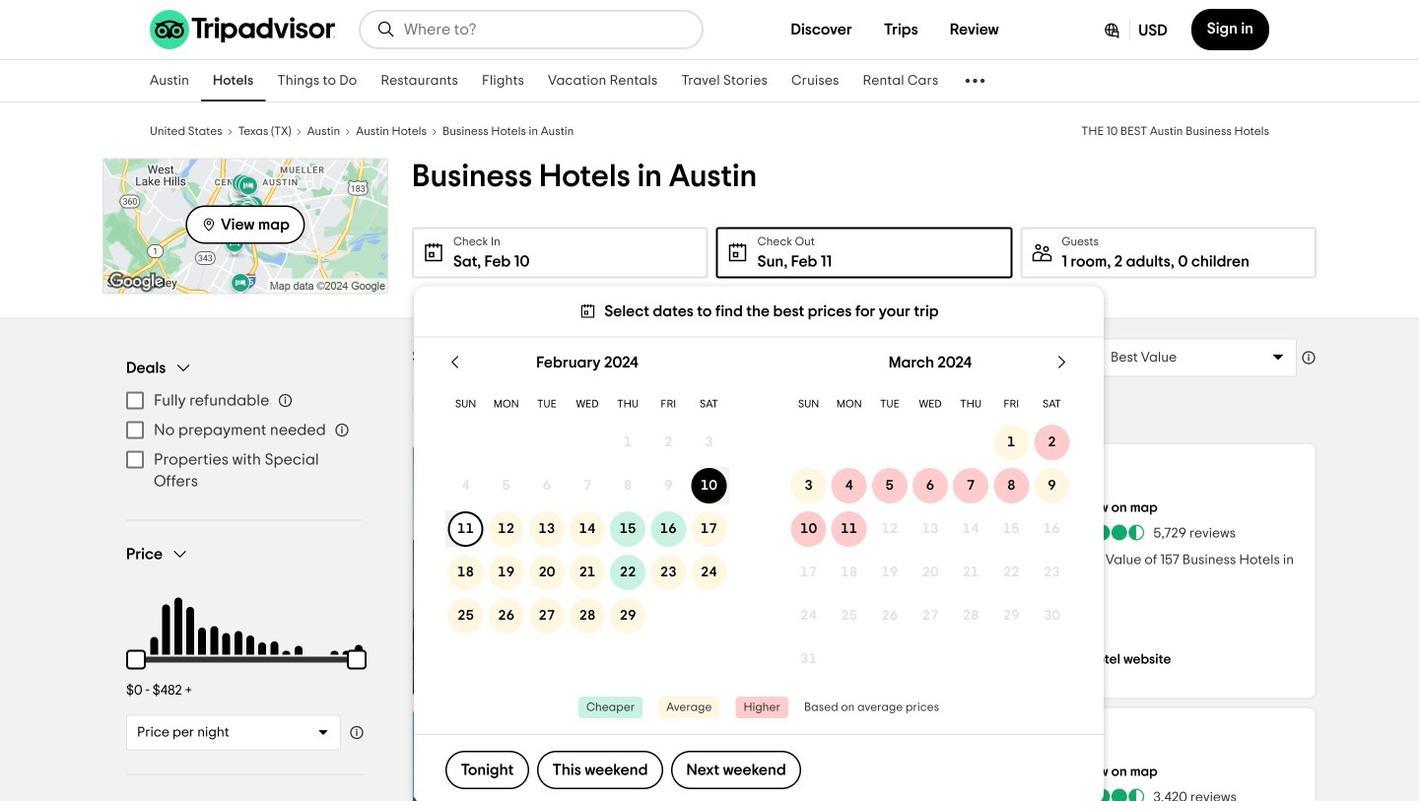 Task type: locate. For each thing, give the bounding box(es) containing it.
menu
[[126, 386, 365, 496]]

1 grid from the left
[[446, 338, 730, 681]]

row group for 2nd grid from the right
[[446, 421, 730, 638]]

row group
[[446, 421, 730, 638], [789, 421, 1073, 681]]

0 horizontal spatial row group
[[446, 421, 730, 638]]

previous month image
[[446, 353, 465, 372]]

group
[[126, 358, 365, 496], [114, 545, 379, 751]]

1 row group from the left
[[446, 421, 730, 638]]

2 row group from the left
[[789, 421, 1073, 681]]

4.5 of 5 bubbles. 5,729 reviews element
[[1060, 523, 1237, 543]]

1 horizontal spatial grid
[[789, 338, 1073, 681]]

Search search field
[[404, 21, 686, 38]]

next month image
[[1053, 353, 1073, 372]]

save to a trip image
[[640, 460, 664, 484]]

None search field
[[361, 12, 702, 47]]

grid
[[446, 338, 730, 681], [789, 338, 1073, 681]]

row
[[446, 388, 730, 421], [789, 388, 1073, 421], [446, 421, 730, 464], [789, 421, 1073, 464], [446, 464, 730, 508], [789, 464, 1073, 508], [446, 508, 730, 551], [789, 508, 1073, 551], [446, 551, 730, 595], [789, 551, 1073, 595], [446, 595, 730, 638], [789, 595, 1073, 638]]

1 horizontal spatial row group
[[789, 421, 1073, 681]]

maximum price slider
[[335, 638, 379, 682]]

carousel of images figure
[[413, 444, 679, 699]]

0 horizontal spatial grid
[[446, 338, 730, 681]]

minimum price slider
[[114, 638, 158, 682]]

save to a trip image
[[640, 724, 664, 748]]



Task type: describe. For each thing, give the bounding box(es) containing it.
0 vertical spatial group
[[126, 358, 365, 496]]

row group for first grid from the right
[[789, 421, 1073, 681]]

exterior image
[[413, 709, 679, 802]]

tripadvisor image
[[150, 10, 335, 49]]

1 vertical spatial group
[[114, 545, 379, 751]]

2 grid from the left
[[789, 338, 1073, 681]]

search image
[[377, 20, 396, 39]]

fairmont austin downtown view image
[[413, 444, 679, 699]]

4.5 of 5 bubbles. 3,420 reviews element
[[1060, 787, 1237, 802]]



Task type: vqa. For each thing, say whether or not it's contained in the screenshot.
/
no



